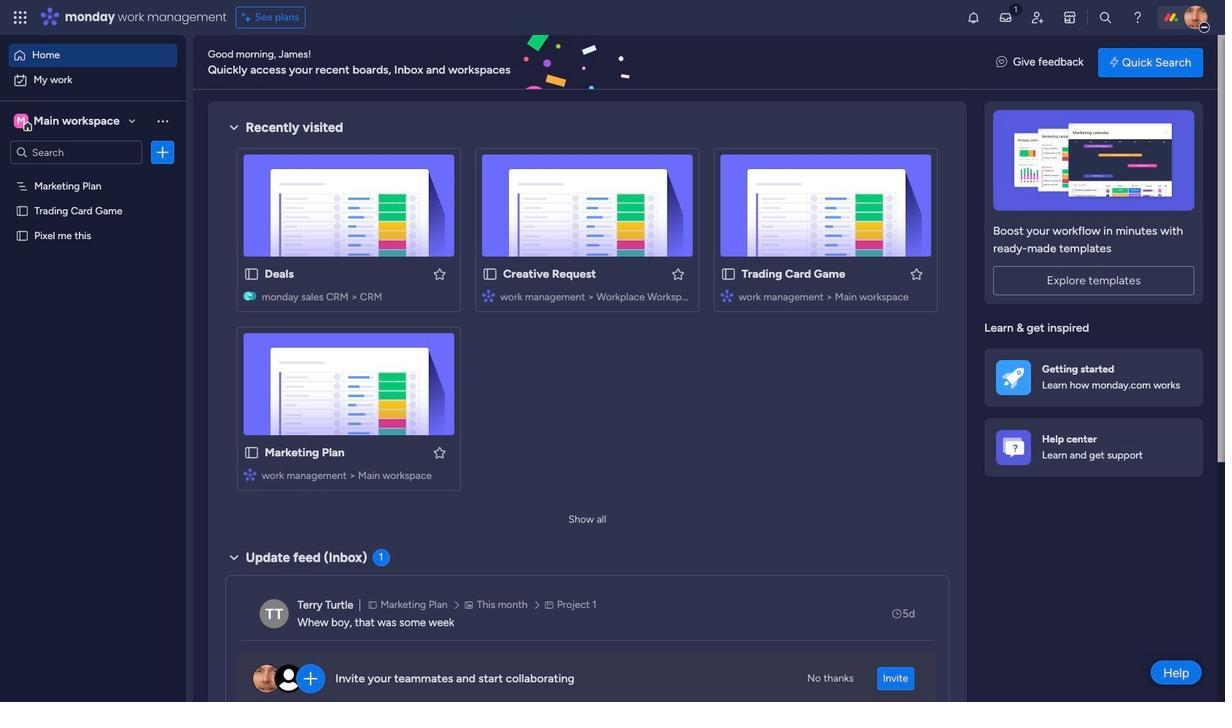 Task type: locate. For each thing, give the bounding box(es) containing it.
0 horizontal spatial add to favorites image
[[433, 267, 447, 281]]

0 vertical spatial option
[[9, 44, 177, 67]]

1 image
[[1010, 1, 1023, 17]]

james peterson image
[[1185, 6, 1208, 29]]

close update feed (inbox) image
[[225, 549, 243, 567]]

v2 user feedback image
[[997, 54, 1008, 71]]

public board image
[[15, 204, 29, 217], [15, 228, 29, 242], [244, 266, 260, 282], [721, 266, 737, 282], [244, 445, 260, 461]]

close recently visited image
[[225, 119, 243, 136]]

option
[[9, 44, 177, 67], [9, 69, 177, 92], [0, 173, 186, 175]]

search everything image
[[1099, 10, 1113, 25]]

update feed image
[[999, 10, 1013, 25]]

1 vertical spatial option
[[9, 69, 177, 92]]

workspace image
[[14, 113, 28, 129]]

v2 bolt switch image
[[1111, 54, 1119, 70]]

list box
[[0, 170, 186, 445]]

templates image image
[[998, 110, 1191, 211]]

quick search results list box
[[225, 136, 950, 509]]

monday marketplace image
[[1063, 10, 1078, 25]]

notifications image
[[967, 10, 981, 25]]

0 horizontal spatial add to favorites image
[[433, 445, 447, 460]]

workspace selection element
[[14, 112, 122, 131]]

2 add to favorites image from the left
[[910, 267, 924, 281]]

add to favorites image
[[433, 267, 447, 281], [910, 267, 924, 281]]

add to favorites image
[[671, 267, 686, 281], [433, 445, 447, 460]]

1 horizontal spatial add to favorites image
[[910, 267, 924, 281]]

0 vertical spatial add to favorites image
[[671, 267, 686, 281]]

1 vertical spatial add to favorites image
[[433, 445, 447, 460]]



Task type: describe. For each thing, give the bounding box(es) containing it.
2 vertical spatial option
[[0, 173, 186, 175]]

see plans image
[[242, 9, 255, 26]]

select product image
[[13, 10, 28, 25]]

1 add to favorites image from the left
[[433, 267, 447, 281]]

1 element
[[373, 549, 390, 567]]

public board image
[[482, 266, 498, 282]]

invite members image
[[1031, 10, 1046, 25]]

1 horizontal spatial add to favorites image
[[671, 267, 686, 281]]

Search in workspace field
[[31, 144, 122, 161]]

help center element
[[985, 418, 1204, 477]]

help image
[[1131, 10, 1145, 25]]

workspace options image
[[155, 114, 170, 128]]

terry turtle image
[[260, 600, 289, 629]]

options image
[[155, 145, 170, 160]]

getting started element
[[985, 348, 1204, 407]]



Task type: vqa. For each thing, say whether or not it's contained in the screenshot.
first row from the top of the page
no



